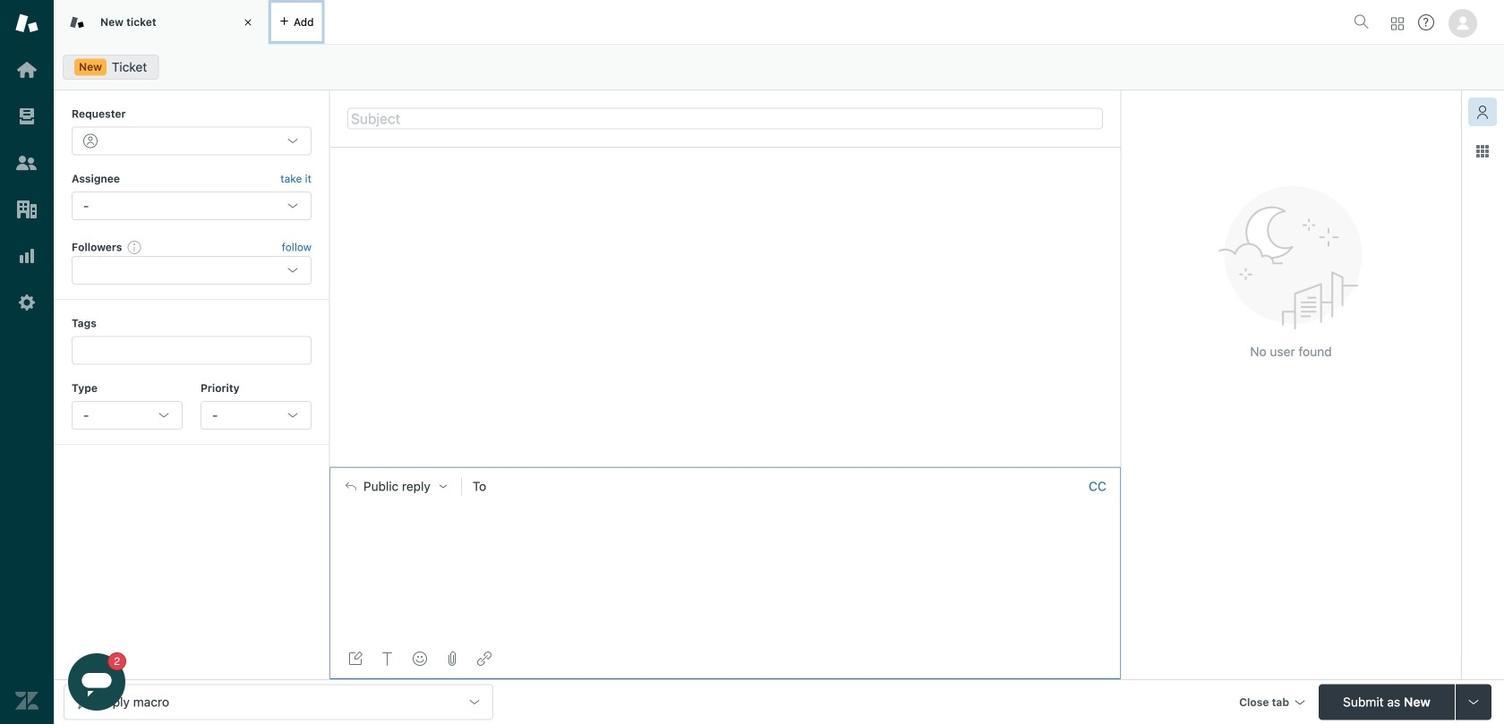 Task type: describe. For each thing, give the bounding box(es) containing it.
get help image
[[1419, 14, 1435, 30]]

format text image
[[381, 652, 395, 666]]

admin image
[[15, 291, 39, 314]]

draft mode image
[[348, 652, 363, 666]]

get started image
[[15, 58, 39, 81]]

customer context image
[[1476, 105, 1490, 119]]

customers image
[[15, 151, 39, 175]]

reporting image
[[15, 244, 39, 268]]

tabs tab list
[[54, 0, 1347, 45]]

zendesk support image
[[15, 12, 39, 35]]

insert emojis image
[[413, 652, 427, 666]]

info on adding followers image
[[128, 240, 142, 254]]



Task type: locate. For each thing, give the bounding box(es) containing it.
zendesk products image
[[1392, 17, 1404, 30]]

tab
[[54, 0, 269, 45]]

apps image
[[1476, 144, 1490, 159]]

add attachment image
[[445, 652, 459, 666]]

close image
[[239, 13, 257, 31]]

secondary element
[[54, 49, 1504, 85]]

main element
[[0, 0, 54, 724]]

views image
[[15, 105, 39, 128]]

zendesk image
[[15, 690, 39, 713]]

displays possible ticket submission types image
[[1467, 695, 1481, 710]]

Subject field
[[347, 108, 1103, 129]]

Public reply composer text field
[[338, 505, 1113, 543]]

add link (cmd k) image
[[477, 652, 492, 666]]

organizations image
[[15, 198, 39, 221]]



